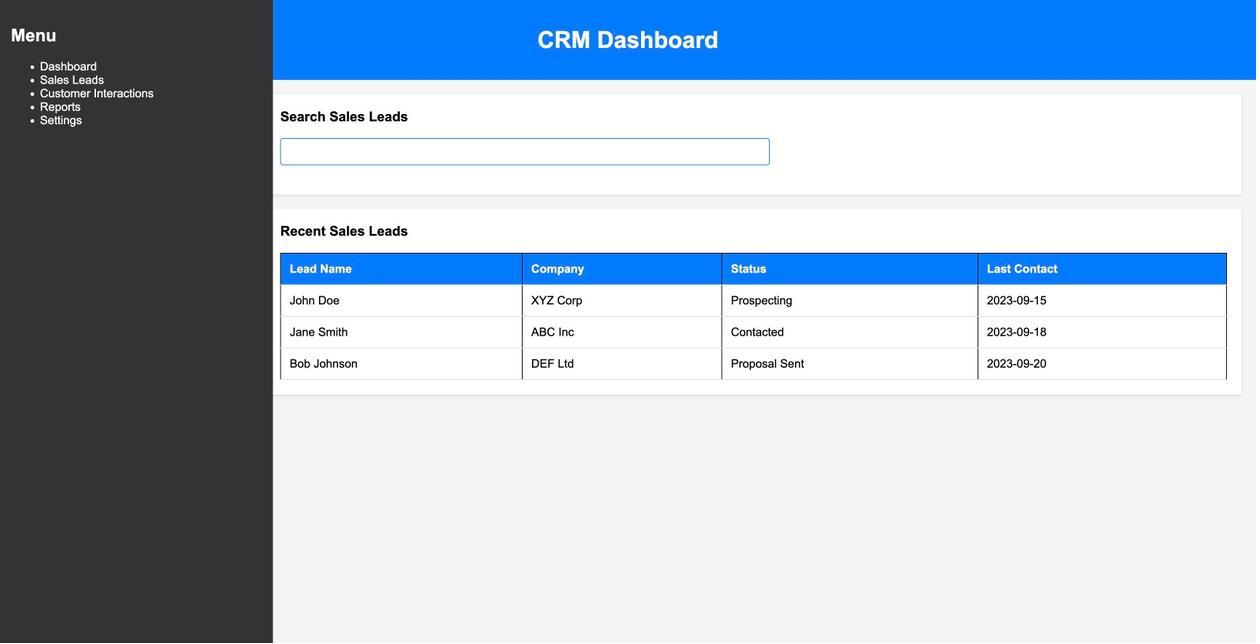 Task type: vqa. For each thing, say whether or not it's contained in the screenshot.
SEARCH LEADS... text box
yes



Task type: locate. For each thing, give the bounding box(es) containing it.
Search leads... text field
[[280, 138, 770, 166]]



